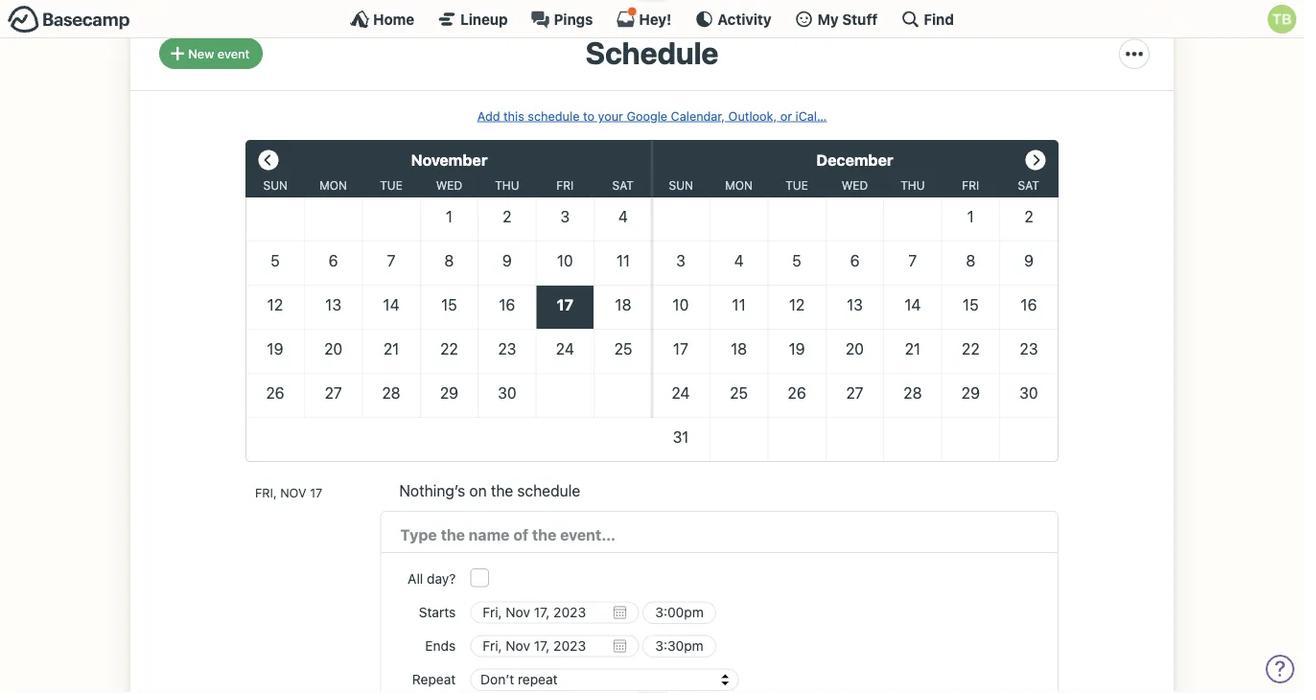 Task type: locate. For each thing, give the bounding box(es) containing it.
day?
[[427, 571, 456, 587]]

1 horizontal spatial sat
[[1018, 178, 1040, 192]]

my stuff button
[[795, 10, 878, 29]]

sun
[[263, 178, 288, 192], [669, 178, 694, 192]]

1 tue from the left
[[380, 178, 403, 192]]

wed for december
[[842, 178, 868, 192]]

hey!
[[639, 11, 672, 27]]

hey! button
[[616, 7, 672, 29]]

wed down november
[[436, 178, 463, 192]]

2 tue from the left
[[786, 178, 809, 192]]

activity
[[718, 11, 772, 27]]

my
[[818, 11, 839, 27]]

2 fri from the left
[[963, 178, 980, 192]]

2 sat from the left
[[1018, 178, 1040, 192]]

Choose date… field
[[470, 602, 639, 624], [470, 635, 639, 658]]

wed down december
[[842, 178, 868, 192]]

1 vertical spatial choose date… field
[[470, 635, 639, 658]]

1 sat from the left
[[613, 178, 634, 192]]

sat
[[613, 178, 634, 192], [1018, 178, 1040, 192]]

1 horizontal spatial sun
[[669, 178, 694, 192]]

1 thu from the left
[[495, 178, 520, 192]]

sun for december
[[669, 178, 694, 192]]

schedule right 'the'
[[518, 482, 581, 500]]

all
[[408, 571, 423, 587]]

2 mon from the left
[[726, 178, 753, 192]]

choose date… field for ends
[[470, 635, 639, 658]]

nov
[[280, 485, 307, 500]]

Pick a time… field
[[643, 602, 717, 624], [643, 636, 717, 658]]

activity link
[[695, 10, 772, 29]]

mon for november
[[320, 178, 347, 192]]

1 vertical spatial schedule
[[518, 482, 581, 500]]

1 horizontal spatial mon
[[726, 178, 753, 192]]

1 mon from the left
[[320, 178, 347, 192]]

schedule
[[586, 34, 719, 70]]

tue for november
[[380, 178, 403, 192]]

0 horizontal spatial fri
[[557, 178, 574, 192]]

pings button
[[531, 10, 593, 29]]

or
[[781, 108, 793, 123]]

1 pick a time… field from the top
[[643, 602, 717, 624]]

starts
[[419, 605, 456, 621]]

stuff
[[843, 11, 878, 27]]

thu for november
[[495, 178, 520, 192]]

wed
[[436, 178, 463, 192], [842, 178, 868, 192]]

1 horizontal spatial wed
[[842, 178, 868, 192]]

0 vertical spatial choose date… field
[[470, 602, 639, 624]]

1 sun from the left
[[263, 178, 288, 192]]

0 horizontal spatial wed
[[436, 178, 463, 192]]

2 thu from the left
[[901, 178, 925, 192]]

tim burton image
[[1268, 5, 1297, 34]]

new
[[188, 46, 214, 60]]

thu
[[495, 178, 520, 192], [901, 178, 925, 192]]

all day?
[[408, 571, 456, 587]]

lineup
[[461, 11, 508, 27]]

1 horizontal spatial tue
[[786, 178, 809, 192]]

1 horizontal spatial thu
[[901, 178, 925, 192]]

2 choose date… field from the top
[[470, 635, 639, 658]]

1 horizontal spatial fri
[[963, 178, 980, 192]]

december
[[817, 151, 894, 169]]

ends
[[425, 639, 456, 654]]

0 vertical spatial schedule
[[528, 108, 580, 123]]

add
[[478, 108, 500, 123]]

find
[[924, 11, 954, 27]]

0 horizontal spatial tue
[[380, 178, 403, 192]]

google
[[627, 108, 668, 123]]

1 wed from the left
[[436, 178, 463, 192]]

repeat
[[412, 672, 456, 688]]

add this schedule to your google calendar, outlook, or ical… link
[[478, 108, 827, 123]]

17
[[310, 485, 323, 500]]

1 fri from the left
[[557, 178, 574, 192]]

switch accounts image
[[8, 5, 130, 35]]

november
[[411, 151, 488, 169]]

your
[[598, 108, 623, 123]]

0 horizontal spatial sun
[[263, 178, 288, 192]]

sat for november
[[613, 178, 634, 192]]

0 horizontal spatial sat
[[613, 178, 634, 192]]

fri for november
[[557, 178, 574, 192]]

lineup link
[[438, 10, 508, 29]]

the
[[491, 482, 513, 500]]

mon for december
[[726, 178, 753, 192]]

home
[[373, 11, 415, 27]]

pick a time… field for starts
[[643, 602, 717, 624]]

mon
[[320, 178, 347, 192], [726, 178, 753, 192]]

2 sun from the left
[[669, 178, 694, 192]]

2 pick a time… field from the top
[[643, 636, 717, 658]]

tue
[[380, 178, 403, 192], [786, 178, 809, 192]]

schedule
[[528, 108, 580, 123], [518, 482, 581, 500]]

0 horizontal spatial thu
[[495, 178, 520, 192]]

fri
[[557, 178, 574, 192], [963, 178, 980, 192]]

schedule left to
[[528, 108, 580, 123]]

1 choose date… field from the top
[[470, 602, 639, 624]]

fri for december
[[963, 178, 980, 192]]

1 vertical spatial pick a time… field
[[643, 636, 717, 658]]

0 vertical spatial pick a time… field
[[643, 602, 717, 624]]

2 wed from the left
[[842, 178, 868, 192]]

0 horizontal spatial mon
[[320, 178, 347, 192]]



Task type: vqa. For each thing, say whether or not it's contained in the screenshot.
person's 1
no



Task type: describe. For each thing, give the bounding box(es) containing it.
wed for november
[[436, 178, 463, 192]]

this
[[504, 108, 525, 123]]

to
[[583, 108, 595, 123]]

fri,
[[255, 485, 277, 500]]

ical…
[[796, 108, 827, 123]]

nothing's on the schedule
[[399, 482, 581, 500]]

my stuff
[[818, 11, 878, 27]]

on
[[470, 482, 487, 500]]

main element
[[0, 0, 1305, 38]]

Type the name of the event… text field
[[400, 524, 1039, 548]]

pick a time… field for ends
[[643, 636, 717, 658]]

new event link
[[159, 38, 263, 69]]

thu for december
[[901, 178, 925, 192]]

tue for december
[[786, 178, 809, 192]]

pings
[[554, 11, 593, 27]]

new event
[[188, 46, 250, 60]]

sun for november
[[263, 178, 288, 192]]

nothing's
[[399, 482, 466, 500]]

fri, nov 17
[[255, 485, 323, 500]]

choose date… field for starts
[[470, 602, 639, 624]]

outlook,
[[729, 108, 777, 123]]

add this schedule to your google calendar, outlook, or ical…
[[478, 108, 827, 123]]

calendar,
[[671, 108, 725, 123]]

event
[[218, 46, 250, 60]]

find button
[[901, 10, 954, 29]]

sat for december
[[1018, 178, 1040, 192]]

home link
[[350, 10, 415, 29]]



